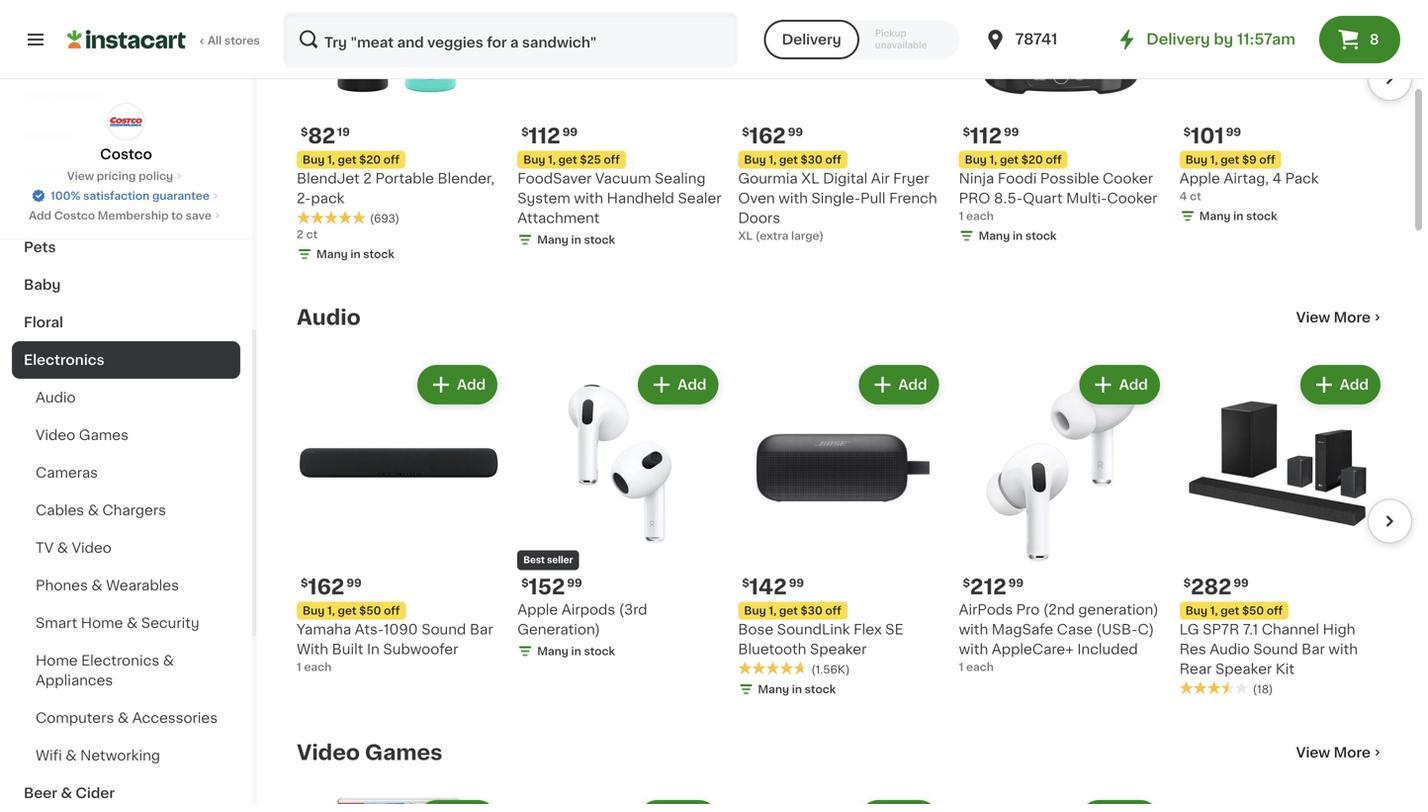 Task type: describe. For each thing, give the bounding box(es) containing it.
tv
[[36, 541, 54, 555]]

many down 8.5- at top right
[[979, 231, 1011, 242]]

& for chargers
[[88, 504, 99, 518]]

product group containing 162
[[297, 361, 502, 675]]

off for ninja foodi possible cooker pro 8.5-quart multi-cooker
[[1046, 155, 1062, 165]]

4 add button from the left
[[1082, 367, 1159, 403]]

stock down apple airtag, 4 pack 4 ct
[[1247, 211, 1278, 222]]

seafood
[[79, 165, 139, 179]]

speaker inside the lg sp7r 7.1 channel high res audio sound bar with rear speaker kit
[[1216, 662, 1273, 676]]

add for bose soundlink flex se bluetooth speaker
[[899, 378, 928, 392]]

ats-
[[355, 623, 384, 637]]

sound inside the lg sp7r 7.1 channel high res audio sound bar with rear speaker kit
[[1254, 643, 1299, 656]]

1 vertical spatial audio link
[[12, 379, 240, 417]]

many in stock down attachment on the left
[[537, 235, 616, 246]]

get for apple airtag, 4 pack
[[1221, 155, 1240, 165]]

99 for yamaha ats-1090 sound bar with built in subwoofer
[[347, 578, 362, 589]]

yamaha
[[297, 623, 351, 637]]

in down bluetooth
[[792, 684, 802, 695]]

seller
[[547, 556, 573, 565]]

electronics link
[[12, 341, 240, 379]]

airpods
[[959, 603, 1013, 617]]

many in stock down '(693)'
[[317, 249, 395, 260]]

0 vertical spatial video games link
[[12, 417, 240, 454]]

off for lg sp7r 7.1 channel high res audio sound bar with rear speaker kit
[[1267, 605, 1284, 616]]

buy for lg sp7r 7.1 channel high res audio sound bar with rear speaker kit
[[1186, 605, 1208, 616]]

112 for ninja foodi possible cooker pro 8.5-quart multi-cooker
[[971, 126, 1002, 147]]

foodi
[[998, 172, 1037, 186]]

bose
[[739, 623, 774, 637]]

airpods pro (2nd generation) with magsafe case (usb-c) with applecare+ included 1 each
[[959, 603, 1159, 673]]

0 vertical spatial audio
[[297, 307, 361, 328]]

$ 142 99
[[743, 577, 804, 598]]

beer & cider
[[24, 787, 115, 801]]

99 inside $ 152 99
[[567, 578, 583, 589]]

1 for 8.5-
[[959, 211, 964, 222]]

stores
[[225, 35, 260, 46]]

$ for gourmia xl digital air fryer oven with single-pull french doors
[[743, 127, 750, 138]]

smart home & security link
[[12, 605, 240, 642]]

floral
[[24, 316, 63, 330]]

snacks
[[24, 203, 76, 217]]

& for accessories
[[118, 711, 129, 725]]

stock down (1.56k)
[[805, 684, 836, 695]]

apple for apple airtag, 4 pack 4 ct
[[1180, 172, 1221, 186]]

item carousel region containing 162
[[297, 353, 1413, 710]]

delivery for delivery by 11:57am
[[1147, 32, 1211, 47]]

bluetooth
[[739, 643, 807, 656]]

oven
[[739, 192, 775, 206]]

view pricing policy
[[67, 171, 173, 182]]

computers
[[36, 711, 114, 725]]

78741
[[1016, 32, 1058, 47]]

(usb-
[[1097, 623, 1138, 637]]

ninja
[[959, 172, 995, 186]]

add for lg sp7r 7.1 channel high res audio sound bar with rear speaker kit
[[1341, 378, 1369, 392]]

in down the generation)
[[571, 646, 582, 657]]

in down 8.5- at top right
[[1013, 231, 1023, 242]]

delivery by 11:57am
[[1147, 32, 1296, 47]]

buy for ninja foodi possible cooker pro 8.5-quart multi-cooker
[[965, 155, 987, 165]]

stock down '(693)'
[[363, 249, 395, 260]]

get for ninja foodi possible cooker pro 8.5-quart multi-cooker
[[1000, 155, 1019, 165]]

$ 112 99 for foodsaver vacuum sealing system with handheld sealer attachment
[[522, 126, 578, 147]]

airpods
[[562, 603, 616, 617]]

buy 1, get $20 off for 112
[[965, 155, 1062, 165]]

many down apple airtag, 4 pack 4 ct
[[1200, 211, 1231, 222]]

off for yamaha ats-1090 sound bar with built in subwoofer
[[384, 605, 400, 616]]

ct inside apple airtag, 4 pack 4 ct
[[1190, 191, 1202, 202]]

pricing
[[97, 171, 136, 182]]

& for cider
[[61, 787, 72, 801]]

speaker inside bose soundlink flex se bluetooth speaker
[[810, 643, 867, 656]]

wifi & networking link
[[12, 737, 240, 775]]

$30 for 142
[[801, 605, 823, 616]]

212
[[971, 577, 1007, 598]]

0 vertical spatial video
[[36, 428, 75, 442]]

beer
[[24, 787, 57, 801]]

to
[[171, 210, 183, 221]]

digital
[[823, 172, 868, 186]]

quart
[[1023, 192, 1063, 206]]

smart home & security
[[36, 616, 200, 630]]

instacart logo image
[[67, 28, 186, 51]]

$25
[[580, 155, 601, 165]]

100%
[[51, 190, 81, 201]]

pack
[[1286, 172, 1320, 186]]

foodsaver
[[518, 172, 592, 186]]

buy 1, get $25 off
[[524, 155, 620, 165]]

multi-
[[1067, 192, 1108, 206]]

$ 162 99 for yamaha
[[301, 577, 362, 598]]

computers & accessories link
[[12, 700, 240, 737]]

many in stock down (1.56k)
[[758, 684, 836, 695]]

& down phones & wearables "link"
[[127, 616, 138, 630]]

$ 282 99
[[1184, 577, 1249, 598]]

tv & video link
[[12, 529, 240, 567]]

french
[[890, 192, 938, 206]]

networking
[[80, 749, 160, 763]]

1 vertical spatial costco
[[54, 210, 95, 221]]

buy 1, get $50 off for 162
[[303, 605, 400, 616]]

$ 82 19
[[301, 126, 350, 147]]

8 button
[[1320, 16, 1401, 63]]

(2nd
[[1044, 603, 1075, 617]]

stock down the foodsaver vacuum sealing system with handheld sealer attachment
[[584, 235, 616, 246]]

8
[[1370, 33, 1380, 47]]

costco link
[[100, 103, 152, 164]]

off for apple airtag, 4 pack
[[1260, 155, 1276, 165]]

res
[[1180, 643, 1207, 656]]

sealer
[[678, 192, 722, 206]]

cables & chargers link
[[12, 492, 240, 529]]

meat & seafood link
[[12, 153, 240, 191]]

$ inside $ 212 99
[[963, 578, 971, 589]]

many in stock down 8.5- at top right
[[979, 231, 1057, 242]]

in down attachment on the left
[[571, 235, 582, 246]]

item carousel region containing 82
[[269, 0, 1413, 274]]

buy for apple airtag, 4 pack
[[1186, 155, 1208, 165]]

each for with
[[304, 662, 332, 673]]

1, for apple airtag, 4 pack
[[1211, 155, 1219, 165]]

add costco membership to save link
[[29, 208, 224, 224]]

$ for lg sp7r 7.1 channel high res audio sound bar with rear speaker kit
[[1184, 578, 1191, 589]]

sealing
[[655, 172, 706, 186]]

all stores link
[[67, 12, 261, 67]]

more for audio
[[1334, 311, 1371, 325]]

yamaha ats-1090 sound bar with built in subwoofer 1 each
[[297, 623, 493, 673]]

accessories
[[132, 711, 218, 725]]

phones
[[36, 579, 88, 593]]

Search field
[[285, 14, 737, 65]]

household
[[24, 90, 101, 104]]

bakery link
[[12, 116, 240, 153]]

get for yamaha ats-1090 sound bar with built in subwoofer
[[338, 605, 357, 616]]

0 horizontal spatial ct
[[306, 229, 318, 240]]

1, for ninja foodi possible cooker pro 8.5-quart multi-cooker
[[990, 155, 998, 165]]

$ for foodsaver vacuum sealing system with handheld sealer attachment
[[522, 127, 529, 138]]

guarantee
[[152, 190, 210, 201]]

99 for apple airtag, 4 pack
[[1227, 127, 1242, 138]]

meat
[[24, 165, 60, 179]]

7.1
[[1243, 623, 1259, 637]]

add for apple airpods (3rd generation)
[[678, 378, 707, 392]]

many down bluetooth
[[758, 684, 790, 695]]

0 vertical spatial xl
[[802, 172, 820, 186]]

buy 1, get $30 off for 142
[[745, 605, 842, 616]]

$9
[[1243, 155, 1257, 165]]

pro
[[959, 192, 991, 206]]

get for blendjet 2 portable blender, 2-pack
[[338, 155, 357, 165]]

$50 for 162
[[359, 605, 381, 616]]

2-
[[297, 192, 311, 206]]

with inside the gourmia xl digital air fryer oven with single-pull french doors xl (extra large)
[[779, 192, 808, 206]]

152
[[529, 577, 565, 598]]

get for bose soundlink flex se bluetooth speaker
[[780, 605, 798, 616]]

product group containing 212
[[959, 361, 1164, 675]]

bakery
[[24, 128, 74, 141]]

se
[[886, 623, 904, 637]]

baby
[[24, 278, 61, 292]]

add button for 282
[[1303, 367, 1379, 403]]

delivery by 11:57am link
[[1115, 28, 1296, 51]]

cameras link
[[12, 454, 240, 492]]

162 for gourmia
[[750, 126, 786, 147]]

buy for yamaha ats-1090 sound bar with built in subwoofer
[[303, 605, 325, 616]]

1 horizontal spatial video games
[[297, 743, 443, 764]]

many in stock down apple airtag, 4 pack 4 ct
[[1200, 211, 1278, 222]]

apple for apple airpods (3rd generation)
[[518, 603, 558, 617]]

view more link for audio
[[1297, 308, 1385, 328]]

1, for blendjet 2 portable blender, 2-pack
[[327, 155, 335, 165]]

possible
[[1041, 172, 1100, 186]]

computers & accessories
[[36, 711, 218, 725]]

0 horizontal spatial xl
[[739, 231, 753, 242]]

product group containing 152
[[518, 361, 723, 663]]

ninja foodi possible cooker pro 8.5-quart multi-cooker 1 each
[[959, 172, 1158, 222]]

(18)
[[1254, 684, 1274, 695]]

get for foodsaver vacuum sealing system with handheld sealer attachment
[[559, 155, 578, 165]]

view more for audio
[[1297, 311, 1371, 325]]

buy for bose soundlink flex se bluetooth speaker
[[745, 605, 767, 616]]

product group containing 282
[[1180, 361, 1385, 698]]

1, for foodsaver vacuum sealing system with handheld sealer attachment
[[548, 155, 556, 165]]

with inside the lg sp7r 7.1 channel high res audio sound bar with rear speaker kit
[[1329, 643, 1359, 656]]

blendjet
[[297, 172, 360, 186]]

pack
[[311, 192, 345, 206]]

0 vertical spatial cooker
[[1103, 172, 1154, 186]]

save
[[186, 210, 212, 221]]

0 vertical spatial video games
[[36, 428, 129, 442]]

stock down 'apple airpods (3rd generation)'
[[584, 646, 616, 657]]

subwoofer
[[383, 643, 459, 656]]

sound inside yamaha ats-1090 sound bar with built in subwoofer 1 each
[[422, 623, 466, 637]]

2 inside blendjet 2 portable blender, 2-pack
[[363, 172, 372, 186]]

& for networking
[[66, 749, 77, 763]]

off for foodsaver vacuum sealing system with handheld sealer attachment
[[604, 155, 620, 165]]



Task type: locate. For each thing, give the bounding box(es) containing it.
audio up cameras
[[36, 391, 76, 405]]

& down security at left
[[163, 654, 174, 668]]

delivery for delivery
[[782, 33, 842, 47]]

1 inside yamaha ats-1090 sound bar with built in subwoofer 1 each
[[297, 662, 302, 673]]

1, for yamaha ats-1090 sound bar with built in subwoofer
[[327, 605, 335, 616]]

$ for yamaha ats-1090 sound bar with built in subwoofer
[[301, 578, 308, 589]]

item carousel region
[[269, 0, 1413, 274], [297, 353, 1413, 710]]

1 $50 from the left
[[359, 605, 381, 616]]

off for gourmia xl digital air fryer oven with single-pull french doors
[[826, 155, 842, 165]]

2 down 2-
[[297, 229, 304, 240]]

2 $50 from the left
[[1243, 605, 1265, 616]]

0 vertical spatial more
[[1334, 311, 1371, 325]]

99 up foodi
[[1004, 127, 1020, 138]]

0 horizontal spatial delivery
[[782, 33, 842, 47]]

each for 8.5-
[[967, 211, 994, 222]]

$ 162 99
[[743, 126, 803, 147], [301, 577, 362, 598]]

99 for foodsaver vacuum sealing system with handheld sealer attachment
[[563, 127, 578, 138]]

electronics inside home electronics & appliances
[[81, 654, 159, 668]]

flex
[[854, 623, 882, 637]]

0 vertical spatial speaker
[[810, 643, 867, 656]]

rear
[[1180, 662, 1213, 676]]

$ up yamaha
[[301, 578, 308, 589]]

audio link down the 2 ct
[[297, 306, 361, 330]]

1 buy 1, get $20 off from the left
[[303, 155, 400, 165]]

100% satisfaction guarantee button
[[31, 184, 222, 204]]

bar inside the lg sp7r 7.1 channel high res audio sound bar with rear speaker kit
[[1302, 643, 1326, 656]]

$ inside $ 142 99
[[743, 578, 750, 589]]

0 vertical spatial view more
[[1297, 311, 1371, 325]]

82
[[308, 126, 336, 147]]

1 horizontal spatial 112
[[971, 126, 1002, 147]]

& right the beer
[[61, 787, 72, 801]]

1 vertical spatial apple
[[518, 603, 558, 617]]

in down apple airtag, 4 pack 4 ct
[[1234, 211, 1244, 222]]

add for airpods pro (2nd generation) with magsafe case (usb-c) with applecare+ included
[[1120, 378, 1149, 392]]

1 add button from the left
[[420, 367, 496, 403]]

many down the 2 ct
[[317, 249, 348, 260]]

each down with in the left bottom of the page
[[304, 662, 332, 673]]

fryer
[[894, 172, 930, 186]]

1, up blendjet
[[327, 155, 335, 165]]

1 horizontal spatial costco
[[100, 147, 152, 161]]

$50 for 282
[[1243, 605, 1265, 616]]

view more link for video games
[[1297, 743, 1385, 763]]

electronics down smart home & security on the bottom left
[[81, 654, 159, 668]]

off up 1090
[[384, 605, 400, 616]]

blender,
[[438, 172, 495, 186]]

$ for apple airtag, 4 pack
[[1184, 127, 1191, 138]]

2 $20 from the left
[[1022, 155, 1044, 165]]

1, down $ 101 99
[[1211, 155, 1219, 165]]

& for candy
[[79, 203, 90, 217]]

cooker right 'quart'
[[1108, 192, 1158, 206]]

many
[[1200, 211, 1231, 222], [979, 231, 1011, 242], [537, 235, 569, 246], [317, 249, 348, 260], [537, 646, 569, 657], [758, 684, 790, 695]]

1 $30 from the top
[[801, 155, 823, 165]]

100% satisfaction guarantee
[[51, 190, 210, 201]]

off for blendjet 2 portable blender, 2-pack
[[384, 155, 400, 165]]

off for bose soundlink flex se bluetooth speaker
[[826, 605, 842, 616]]

audio down the 2 ct
[[297, 307, 361, 328]]

1 inside "ninja foodi possible cooker pro 8.5-quart multi-cooker 1 each"
[[959, 211, 964, 222]]

0 horizontal spatial 4
[[1180, 191, 1188, 202]]

1 horizontal spatial 162
[[750, 126, 786, 147]]

audio
[[297, 307, 361, 328], [36, 391, 76, 405], [1210, 643, 1251, 656]]

0 vertical spatial 4
[[1273, 172, 1282, 186]]

home inside home electronics & appliances
[[36, 654, 78, 668]]

99 for ninja foodi possible cooker pro 8.5-quart multi-cooker
[[1004, 127, 1020, 138]]

costco down 100%
[[54, 210, 95, 221]]

2 ct
[[297, 229, 318, 240]]

buy for foodsaver vacuum sealing system with handheld sealer attachment
[[524, 155, 546, 165]]

1 vertical spatial buy 1, get $30 off
[[745, 605, 842, 616]]

$ up bose
[[743, 578, 750, 589]]

1 vertical spatial bar
[[1302, 643, 1326, 656]]

0 vertical spatial buy 1, get $30 off
[[745, 155, 842, 165]]

1 vertical spatial video games
[[297, 743, 443, 764]]

high
[[1324, 623, 1356, 637]]

1 vertical spatial electronics
[[81, 654, 159, 668]]

$ 162 99 up yamaha
[[301, 577, 362, 598]]

buy 1, get $30 off up soundlink
[[745, 605, 842, 616]]

get up gourmia on the top right
[[780, 155, 798, 165]]

2 view more link from the top
[[1297, 743, 1385, 763]]

1 vertical spatial cooker
[[1108, 192, 1158, 206]]

1 for with
[[297, 662, 302, 673]]

buy 1, get $30 off up gourmia on the top right
[[745, 155, 842, 165]]

product group containing 142
[[739, 361, 944, 701]]

wearables
[[106, 579, 179, 593]]

1 vertical spatial ct
[[306, 229, 318, 240]]

bar left the generation)
[[470, 623, 493, 637]]

audio link down floral link
[[12, 379, 240, 417]]

$50
[[359, 605, 381, 616], [1243, 605, 1265, 616]]

& right tv
[[57, 541, 68, 555]]

1, up yamaha
[[327, 605, 335, 616]]

$ 112 99 for ninja foodi possible cooker pro 8.5-quart multi-cooker
[[963, 126, 1020, 147]]

8.5-
[[994, 192, 1023, 206]]

0 horizontal spatial audio
[[36, 391, 76, 405]]

0 vertical spatial $30
[[801, 155, 823, 165]]

handheld
[[607, 192, 675, 206]]

xl down doors
[[739, 231, 753, 242]]

$ for bose soundlink flex se bluetooth speaker
[[743, 578, 750, 589]]

electronics
[[24, 353, 105, 367], [81, 654, 159, 668]]

bar inside yamaha ats-1090 sound bar with built in subwoofer 1 each
[[470, 623, 493, 637]]

& inside 'link'
[[61, 787, 72, 801]]

&
[[64, 165, 75, 179], [79, 203, 90, 217], [88, 504, 99, 518], [57, 541, 68, 555], [91, 579, 103, 593], [127, 616, 138, 630], [163, 654, 174, 668], [118, 711, 129, 725], [66, 749, 77, 763], [61, 787, 72, 801]]

1 vertical spatial 162
[[308, 577, 345, 598]]

phones & wearables
[[36, 579, 179, 593]]

1 vertical spatial item carousel region
[[297, 353, 1413, 710]]

1 horizontal spatial home
[[81, 616, 123, 630]]

99 for gourmia xl digital air fryer oven with single-pull french doors
[[788, 127, 803, 138]]

1 $20 from the left
[[359, 155, 381, 165]]

99 for lg sp7r 7.1 channel high res audio sound bar with rear speaker kit
[[1234, 578, 1249, 589]]

2
[[363, 172, 372, 186], [297, 229, 304, 240]]

home down the phones & wearables
[[81, 616, 123, 630]]

pets
[[24, 240, 56, 254]]

add for yamaha ats-1090 sound bar with built in subwoofer
[[457, 378, 486, 392]]

cider
[[76, 787, 115, 801]]

99 inside '$ 282 99'
[[1234, 578, 1249, 589]]

0 vertical spatial view
[[67, 171, 94, 182]]

off up channel
[[1267, 605, 1284, 616]]

buy 1, get $50 off for 282
[[1186, 605, 1284, 616]]

each inside airpods pro (2nd generation) with magsafe case (usb-c) with applecare+ included 1 each
[[967, 662, 994, 673]]

each down applecare+
[[967, 662, 994, 673]]

3 add button from the left
[[861, 367, 938, 403]]

1 buy 1, get $30 off from the top
[[745, 155, 842, 165]]

stock down 'quart'
[[1026, 231, 1057, 242]]

1 vertical spatial $ 162 99
[[301, 577, 362, 598]]

2 add button from the left
[[640, 367, 717, 403]]

apple airpods (3rd generation)
[[518, 603, 648, 637]]

candy
[[94, 203, 141, 217]]

99 for bose soundlink flex se bluetooth speaker
[[789, 578, 804, 589]]

with
[[297, 643, 329, 656]]

2 vertical spatial video
[[297, 743, 360, 764]]

buy up ninja
[[965, 155, 987, 165]]

1 more from the top
[[1334, 311, 1371, 325]]

162 for yamaha
[[308, 577, 345, 598]]

& for video
[[57, 541, 68, 555]]

audio inside the lg sp7r 7.1 channel high res audio sound bar with rear speaker kit
[[1210, 643, 1251, 656]]

5 add button from the left
[[1303, 367, 1379, 403]]

$ inside '$ 282 99'
[[1184, 578, 1191, 589]]

2 horizontal spatial audio
[[1210, 643, 1251, 656]]

& inside home electronics & appliances
[[163, 654, 174, 668]]

$ inside $ 101 99
[[1184, 127, 1191, 138]]

1, for bose soundlink flex se bluetooth speaker
[[769, 605, 777, 616]]

162 up yamaha
[[308, 577, 345, 598]]

1, for gourmia xl digital air fryer oven with single-pull french doors
[[769, 155, 777, 165]]

0 horizontal spatial bar
[[470, 623, 493, 637]]

0 vertical spatial view more link
[[1297, 308, 1385, 328]]

0 horizontal spatial sound
[[422, 623, 466, 637]]

1,
[[327, 155, 335, 165], [769, 155, 777, 165], [548, 155, 556, 165], [990, 155, 998, 165], [1211, 155, 1219, 165], [327, 605, 335, 616], [769, 605, 777, 616], [1211, 605, 1219, 616]]

delivery inside button
[[782, 33, 842, 47]]

$30 inside product group
[[801, 605, 823, 616]]

19
[[338, 127, 350, 138]]

& right phones
[[91, 579, 103, 593]]

apple airtag, 4 pack 4 ct
[[1180, 172, 1320, 202]]

pull
[[861, 192, 886, 206]]

$ up the buy 1, get $9 off
[[1184, 127, 1191, 138]]

meat & seafood
[[24, 165, 139, 179]]

add costco membership to save
[[29, 210, 212, 221]]

$20 for 112
[[1022, 155, 1044, 165]]

buy 1, get $50 off up sp7r
[[1186, 605, 1284, 616]]

1 112 from the left
[[529, 126, 561, 147]]

electronics down floral
[[24, 353, 105, 367]]

$30 for 162
[[801, 155, 823, 165]]

buy up foodsaver
[[524, 155, 546, 165]]

99 up ats-
[[347, 578, 362, 589]]

1 view more link from the top
[[1297, 308, 1385, 328]]

0 horizontal spatial buy 1, get $50 off
[[303, 605, 400, 616]]

best
[[524, 556, 545, 565]]

$ up airpods
[[963, 578, 971, 589]]

delivery button
[[765, 20, 860, 59]]

0 vertical spatial $ 162 99
[[743, 126, 803, 147]]

audio down sp7r
[[1210, 643, 1251, 656]]

1 horizontal spatial 4
[[1273, 172, 1282, 186]]

0 horizontal spatial $20
[[359, 155, 381, 165]]

get left $9
[[1221, 155, 1240, 165]]

more for video games
[[1334, 746, 1371, 760]]

delivery inside "link"
[[1147, 32, 1211, 47]]

sound
[[422, 623, 466, 637], [1254, 643, 1299, 656]]

(extra
[[756, 231, 789, 242]]

1 vertical spatial 2
[[297, 229, 304, 240]]

service type group
[[765, 20, 960, 59]]

1 vertical spatial video games link
[[297, 741, 443, 765]]

$20 up foodi
[[1022, 155, 1044, 165]]

1 inside airpods pro (2nd generation) with magsafe case (usb-c) with applecare+ included 1 each
[[959, 662, 964, 673]]

$ up lg
[[1184, 578, 1191, 589]]

& for seafood
[[64, 165, 75, 179]]

off right $25
[[604, 155, 620, 165]]

1 horizontal spatial delivery
[[1147, 32, 1211, 47]]

2 view more from the top
[[1297, 746, 1371, 760]]

audio link
[[297, 306, 361, 330], [12, 379, 240, 417]]

included
[[1078, 643, 1139, 656]]

1 horizontal spatial audio
[[297, 307, 361, 328]]

2 112 from the left
[[971, 126, 1002, 147]]

get up blendjet
[[338, 155, 357, 165]]

$ for ninja foodi possible cooker pro 8.5-quart multi-cooker
[[963, 127, 971, 138]]

apple
[[1180, 172, 1221, 186], [518, 603, 558, 617]]

xl
[[802, 172, 820, 186], [739, 231, 753, 242]]

add
[[29, 210, 52, 221], [457, 378, 486, 392], [678, 378, 707, 392], [899, 378, 928, 392], [1120, 378, 1149, 392], [1341, 378, 1369, 392]]

applecare+
[[992, 643, 1074, 656]]

0 horizontal spatial 2
[[297, 229, 304, 240]]

2 buy 1, get $50 off from the left
[[1186, 605, 1284, 616]]

78741 button
[[984, 12, 1103, 67]]

costco
[[100, 147, 152, 161], [54, 210, 95, 221]]

buy 1, get $20 off for 82
[[303, 155, 400, 165]]

apple down the buy 1, get $9 off
[[1180, 172, 1221, 186]]

lg
[[1180, 623, 1200, 637]]

$30
[[801, 155, 823, 165], [801, 605, 823, 616]]

1 horizontal spatial xl
[[802, 172, 820, 186]]

2 buy 1, get $30 off from the top
[[745, 605, 842, 616]]

0 vertical spatial bar
[[470, 623, 493, 637]]

xl up single-
[[802, 172, 820, 186]]

1 vertical spatial 4
[[1180, 191, 1188, 202]]

in
[[1234, 211, 1244, 222], [1013, 231, 1023, 242], [571, 235, 582, 246], [351, 249, 361, 260], [571, 646, 582, 657], [792, 684, 802, 695]]

1 vertical spatial video
[[72, 541, 112, 555]]

1 horizontal spatial $ 112 99
[[963, 126, 1020, 147]]

with inside the foodsaver vacuum sealing system with handheld sealer attachment
[[574, 192, 604, 206]]

0 horizontal spatial speaker
[[810, 643, 867, 656]]

1 horizontal spatial buy 1, get $20 off
[[965, 155, 1062, 165]]

in down blendjet 2 portable blender, 2-pack
[[351, 249, 361, 260]]

snacks & candy link
[[12, 191, 240, 229]]

apple down the 152
[[518, 603, 558, 617]]

bar
[[470, 623, 493, 637], [1302, 643, 1326, 656]]

$ inside "$ 82 19"
[[301, 127, 308, 138]]

& down 100%
[[79, 203, 90, 217]]

apple inside 'apple airpods (3rd generation)'
[[518, 603, 558, 617]]

112 up buy 1, get $25 off
[[529, 126, 561, 147]]

all
[[208, 35, 222, 46]]

1 vertical spatial $30
[[801, 605, 823, 616]]

case
[[1057, 623, 1093, 637]]

4 left pack
[[1273, 172, 1282, 186]]

& for wearables
[[91, 579, 103, 593]]

1 horizontal spatial video games link
[[297, 741, 443, 765]]

99 inside $ 142 99
[[789, 578, 804, 589]]

99 right 142
[[789, 578, 804, 589]]

1 vertical spatial sound
[[1254, 643, 1299, 656]]

0 vertical spatial audio link
[[297, 306, 361, 330]]

1 horizontal spatial audio link
[[297, 306, 361, 330]]

0 vertical spatial apple
[[1180, 172, 1221, 186]]

1 horizontal spatial 2
[[363, 172, 372, 186]]

0 horizontal spatial audio link
[[12, 379, 240, 417]]

cooker up multi-
[[1103, 172, 1154, 186]]

99 inside $ 101 99
[[1227, 127, 1242, 138]]

0 vertical spatial games
[[79, 428, 129, 442]]

$ 112 99
[[522, 126, 578, 147], [963, 126, 1020, 147]]

142
[[750, 577, 787, 598]]

1 vertical spatial view more
[[1297, 746, 1371, 760]]

add button for 142
[[861, 367, 938, 403]]

99 inside $ 212 99
[[1009, 578, 1024, 589]]

162 inside product group
[[308, 577, 345, 598]]

1 vertical spatial view
[[1297, 311, 1331, 325]]

buy down 101
[[1186, 155, 1208, 165]]

buy 1, get $20 off up foodi
[[965, 155, 1062, 165]]

$ 162 99 inside product group
[[301, 577, 362, 598]]

each down pro
[[967, 211, 994, 222]]

11:57am
[[1238, 32, 1296, 47]]

many in stock down the generation)
[[537, 646, 616, 657]]

policy
[[139, 171, 173, 182]]

wifi & networking
[[36, 749, 160, 763]]

$ up ninja
[[963, 127, 971, 138]]

$ 162 99 for gourmia
[[743, 126, 803, 147]]

0 horizontal spatial games
[[79, 428, 129, 442]]

& right cables
[[88, 504, 99, 518]]

tv & video
[[36, 541, 112, 555]]

99 down seller
[[567, 578, 583, 589]]

get up foodi
[[1000, 155, 1019, 165]]

$ 162 99 up gourmia on the top right
[[743, 126, 803, 147]]

$20 for 82
[[359, 155, 381, 165]]

1 vertical spatial xl
[[739, 231, 753, 242]]

0 horizontal spatial buy 1, get $20 off
[[303, 155, 400, 165]]

many down the generation)
[[537, 646, 569, 657]]

0 horizontal spatial video games
[[36, 428, 129, 442]]

2 vertical spatial audio
[[1210, 643, 1251, 656]]

buy for blendjet 2 portable blender, 2-pack
[[303, 155, 325, 165]]

1 vertical spatial games
[[365, 743, 443, 764]]

1 vertical spatial more
[[1334, 746, 1371, 760]]

best seller
[[524, 556, 573, 565]]

2 left portable
[[363, 172, 372, 186]]

2 $ 112 99 from the left
[[963, 126, 1020, 147]]

1 vertical spatial home
[[36, 654, 78, 668]]

ct down 2-
[[306, 229, 318, 240]]

1 horizontal spatial $20
[[1022, 155, 1044, 165]]

0 vertical spatial home
[[81, 616, 123, 630]]

single-
[[812, 192, 861, 206]]

2 buy 1, get $20 off from the left
[[965, 155, 1062, 165]]

1, up foodsaver
[[548, 155, 556, 165]]

0 horizontal spatial home
[[36, 654, 78, 668]]

1 vertical spatial view more link
[[1297, 743, 1385, 763]]

1 down pro
[[959, 211, 964, 222]]

1 horizontal spatial bar
[[1302, 643, 1326, 656]]

112 for foodsaver vacuum sealing system with handheld sealer attachment
[[529, 126, 561, 147]]

each inside "ninja foodi possible cooker pro 8.5-quart multi-cooker 1 each"
[[967, 211, 994, 222]]

off up digital
[[826, 155, 842, 165]]

1 vertical spatial audio
[[36, 391, 76, 405]]

$ left 19
[[301, 127, 308, 138]]

$30 up single-
[[801, 155, 823, 165]]

$ down best
[[522, 578, 529, 589]]

0 horizontal spatial video games link
[[12, 417, 240, 454]]

many in stock
[[1200, 211, 1278, 222], [979, 231, 1057, 242], [537, 235, 616, 246], [317, 249, 395, 260], [537, 646, 616, 657], [758, 684, 836, 695]]

buy up gourmia on the top right
[[745, 155, 767, 165]]

generation)
[[1079, 603, 1159, 617]]

buy up yamaha
[[303, 605, 325, 616]]

each
[[967, 211, 994, 222], [304, 662, 332, 673], [967, 662, 994, 673]]

$ 112 99 up ninja
[[963, 126, 1020, 147]]

membership
[[98, 210, 169, 221]]

buy 1, get $30 off inside product group
[[745, 605, 842, 616]]

video inside tv & video "link"
[[72, 541, 112, 555]]

video games link
[[12, 417, 240, 454], [297, 741, 443, 765]]

1 horizontal spatial sound
[[1254, 643, 1299, 656]]

(1.56k)
[[812, 664, 850, 675]]

1 horizontal spatial speaker
[[1216, 662, 1273, 676]]

0 vertical spatial costco
[[100, 147, 152, 161]]

phones & wearables link
[[12, 567, 240, 605]]

home electronics & appliances link
[[12, 642, 240, 700]]

1 horizontal spatial $50
[[1243, 605, 1265, 616]]

sound up kit
[[1254, 643, 1299, 656]]

built
[[332, 643, 364, 656]]

buy 1, get $30 off for 162
[[745, 155, 842, 165]]

view more for video games
[[1297, 746, 1371, 760]]

view
[[67, 171, 94, 182], [1297, 311, 1331, 325], [1297, 746, 1331, 760]]

get for lg sp7r 7.1 channel high res audio sound bar with rear speaker kit
[[1221, 605, 1240, 616]]

0 horizontal spatial costco
[[54, 210, 95, 221]]

snacks & candy
[[24, 203, 141, 217]]

view for audio
[[1297, 311, 1331, 325]]

1 view more from the top
[[1297, 311, 1371, 325]]

0 vertical spatial 162
[[750, 126, 786, 147]]

2 $30 from the top
[[801, 605, 823, 616]]

home up appliances
[[36, 654, 78, 668]]

None search field
[[283, 12, 739, 67]]

1
[[959, 211, 964, 222], [297, 662, 302, 673], [959, 662, 964, 673]]

1 vertical spatial speaker
[[1216, 662, 1273, 676]]

costco up view pricing policy link
[[100, 147, 152, 161]]

112 up ninja
[[971, 126, 1002, 147]]

0 horizontal spatial $ 112 99
[[522, 126, 578, 147]]

buy 1, get $20 off down 19
[[303, 155, 400, 165]]

product group
[[297, 361, 502, 675], [518, 361, 723, 663], [739, 361, 944, 701], [959, 361, 1164, 675], [1180, 361, 1385, 698], [297, 797, 502, 804], [518, 797, 723, 804], [739, 797, 944, 804], [959, 797, 1164, 804]]

0 horizontal spatial $50
[[359, 605, 381, 616]]

get for gourmia xl digital air fryer oven with single-pull french doors
[[780, 155, 798, 165]]

satisfaction
[[83, 190, 150, 201]]

costco logo image
[[107, 103, 145, 141]]

0 vertical spatial ct
[[1190, 191, 1202, 202]]

0 vertical spatial 2
[[363, 172, 372, 186]]

0 horizontal spatial 112
[[529, 126, 561, 147]]

$ inside $ 152 99
[[522, 578, 529, 589]]

1 horizontal spatial apple
[[1180, 172, 1221, 186]]

0 vertical spatial item carousel region
[[269, 0, 1413, 274]]

view for video games
[[1297, 746, 1331, 760]]

$50 up ats-
[[359, 605, 381, 616]]

buy up bose
[[745, 605, 767, 616]]

ct down the buy 1, get $9 off
[[1190, 191, 1202, 202]]

1 down with in the left bottom of the page
[[297, 662, 302, 673]]

$ 101 99
[[1184, 126, 1242, 147]]

1 buy 1, get $50 off from the left
[[303, 605, 400, 616]]

get up ats-
[[338, 605, 357, 616]]

4 down the buy 1, get $9 off
[[1180, 191, 1188, 202]]

& up networking
[[118, 711, 129, 725]]

99 right 282
[[1234, 578, 1249, 589]]

1, up sp7r
[[1211, 605, 1219, 616]]

0 horizontal spatial $ 162 99
[[301, 577, 362, 598]]

1 $ 112 99 from the left
[[522, 126, 578, 147]]

1, for lg sp7r 7.1 channel high res audio sound bar with rear speaker kit
[[1211, 605, 1219, 616]]

many down attachment on the left
[[537, 235, 569, 246]]

112
[[529, 126, 561, 147], [971, 126, 1002, 147]]

each inside yamaha ats-1090 sound bar with built in subwoofer 1 each
[[304, 662, 332, 673]]

0 vertical spatial electronics
[[24, 353, 105, 367]]

0 vertical spatial sound
[[422, 623, 466, 637]]

2 vertical spatial view
[[1297, 746, 1331, 760]]

$ for blendjet 2 portable blender, 2-pack
[[301, 127, 308, 138]]

1 horizontal spatial games
[[365, 743, 443, 764]]

$ up buy 1, get $25 off
[[522, 127, 529, 138]]

2 more from the top
[[1334, 746, 1371, 760]]

apple inside apple airtag, 4 pack 4 ct
[[1180, 172, 1221, 186]]

$20
[[359, 155, 381, 165], [1022, 155, 1044, 165]]

buy for gourmia xl digital air fryer oven with single-pull french doors
[[745, 155, 767, 165]]

add button for 162
[[420, 367, 496, 403]]



Task type: vqa. For each thing, say whether or not it's contained in the screenshot.
$50
yes



